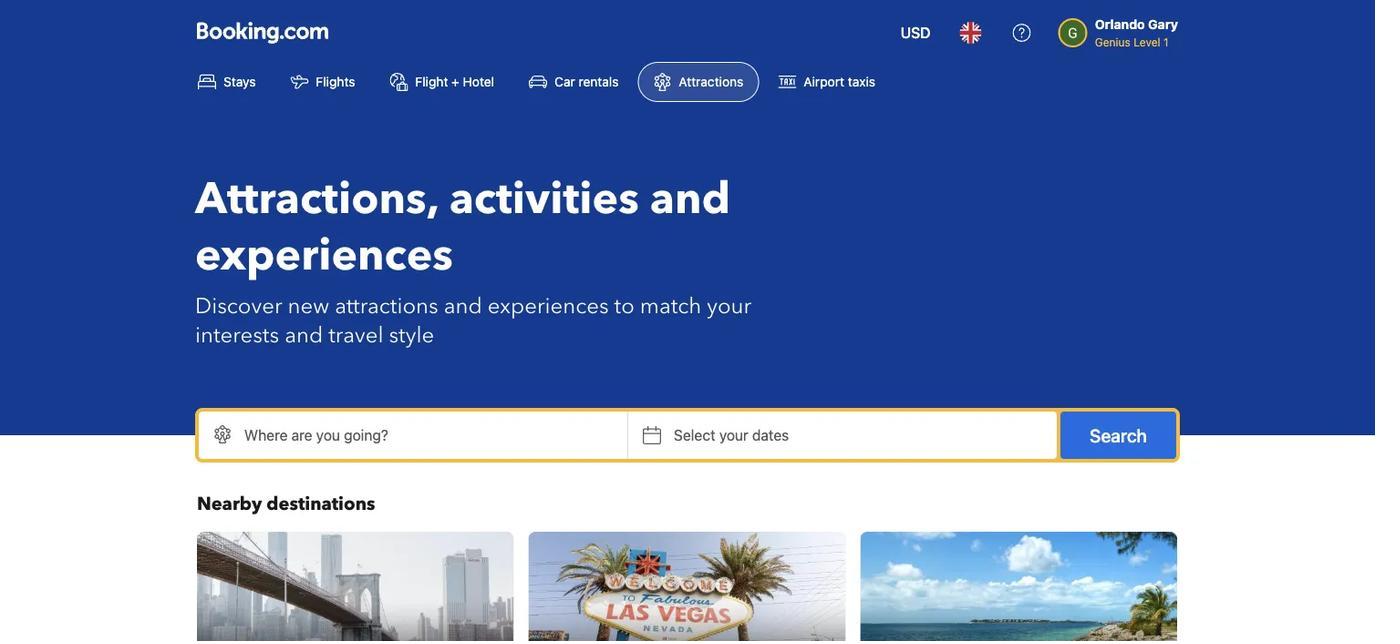 Task type: describe. For each thing, give the bounding box(es) containing it.
style
[[389, 321, 434, 351]]

hotel
[[463, 74, 494, 89]]

booking.com image
[[197, 22, 328, 44]]

airport taxis link
[[763, 62, 891, 102]]

gary
[[1148, 17, 1178, 32]]

+
[[452, 74, 459, 89]]

flights link
[[275, 62, 371, 102]]

1 vertical spatial your
[[719, 427, 748, 445]]

interests
[[195, 321, 279, 351]]

1
[[1164, 36, 1169, 48]]

1 horizontal spatial and
[[444, 291, 482, 321]]

attractions,
[[195, 170, 438, 229]]

nearby destinations
[[197, 492, 375, 518]]

flights
[[316, 74, 355, 89]]

rentals
[[579, 74, 619, 89]]

level
[[1134, 36, 1160, 48]]

discover
[[195, 291, 282, 321]]

car rentals
[[555, 74, 619, 89]]

attractions
[[679, 74, 743, 89]]

usd button
[[890, 11, 942, 55]]

match
[[640, 291, 701, 321]]



Task type: vqa. For each thing, say whether or not it's contained in the screenshot.
NEARBY DESTINATIONS on the bottom left
yes



Task type: locate. For each thing, give the bounding box(es) containing it.
destinations
[[267, 492, 375, 518]]

car rentals link
[[513, 62, 634, 102]]

airport
[[804, 74, 844, 89]]

car
[[555, 74, 575, 89]]

0 horizontal spatial experiences
[[195, 226, 453, 286]]

activities
[[449, 170, 639, 229]]

0 vertical spatial your
[[707, 291, 752, 321]]

search
[[1090, 425, 1147, 446]]

select your dates
[[674, 427, 789, 445]]

your account menu orlando gary genius level 1 element
[[1058, 8, 1185, 50]]

key west image
[[860, 533, 1177, 642]]

experiences up new
[[195, 226, 453, 286]]

stays
[[223, 74, 256, 89]]

las vegas image
[[529, 533, 846, 642]]

1 vertical spatial experiences
[[488, 291, 609, 321]]

attractions, activities and experiences discover new attractions and experiences to match your interests and travel style
[[195, 170, 752, 351]]

stays link
[[182, 62, 271, 102]]

flight
[[415, 74, 448, 89]]

your
[[707, 291, 752, 321], [719, 427, 748, 445]]

nearby
[[197, 492, 262, 518]]

usd
[[901, 24, 931, 41]]

0 horizontal spatial and
[[285, 321, 323, 351]]

attractions
[[335, 291, 438, 321]]

search button
[[1061, 412, 1176, 460]]

new
[[288, 291, 329, 321]]

1 horizontal spatial experiences
[[488, 291, 609, 321]]

Where are you going? search field
[[199, 412, 627, 460]]

new york image
[[197, 533, 514, 642]]

and
[[650, 170, 731, 229], [444, 291, 482, 321], [285, 321, 323, 351]]

your inside attractions, activities and experiences discover new attractions and experiences to match your interests and travel style
[[707, 291, 752, 321]]

0 vertical spatial experiences
[[195, 226, 453, 286]]

taxis
[[848, 74, 875, 89]]

select
[[674, 427, 715, 445]]

travel
[[328, 321, 383, 351]]

2 horizontal spatial and
[[650, 170, 731, 229]]

your right match
[[707, 291, 752, 321]]

experiences left to
[[488, 291, 609, 321]]

to
[[614, 291, 635, 321]]

orlando
[[1095, 17, 1145, 32]]

your left dates
[[719, 427, 748, 445]]

attractions link
[[638, 62, 759, 102]]

dates
[[752, 427, 789, 445]]

airport taxis
[[804, 74, 875, 89]]

flight + hotel
[[415, 74, 494, 89]]

flight + hotel link
[[374, 62, 510, 102]]

genius
[[1095, 36, 1131, 48]]

experiences
[[195, 226, 453, 286], [488, 291, 609, 321]]

orlando gary genius level 1
[[1095, 17, 1178, 48]]



